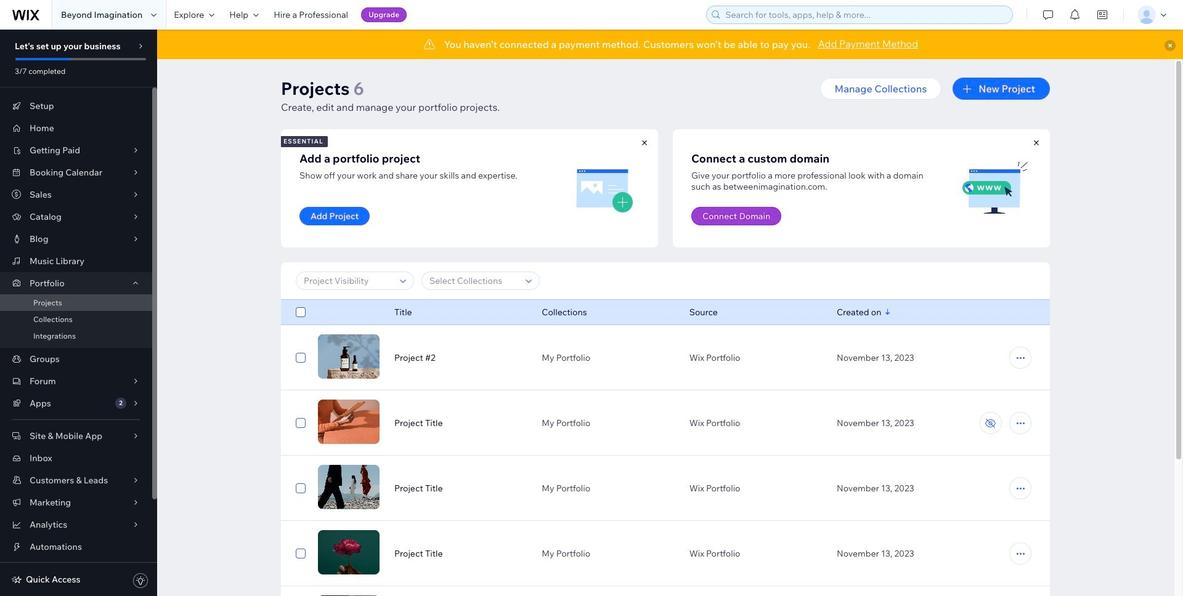 Task type: vqa. For each thing, say whether or not it's contained in the screenshot.
Search For Tools, Apps, Help & More... field
yes



Task type: describe. For each thing, give the bounding box(es) containing it.
Project Visibility field
[[300, 272, 396, 290]]

sidebar element
[[0, 30, 157, 596]]



Task type: locate. For each thing, give the bounding box(es) containing it.
Select Collections field
[[426, 272, 522, 290]]

Search for tools, apps, help & more... field
[[722, 6, 1009, 23]]

None checkbox
[[296, 305, 306, 320], [296, 416, 306, 431], [296, 481, 306, 496], [296, 547, 306, 561], [296, 305, 306, 320], [296, 416, 306, 431], [296, 481, 306, 496], [296, 547, 306, 561]]

None checkbox
[[296, 351, 306, 365]]

alert
[[157, 30, 1183, 59]]

list
[[279, 129, 1050, 248]]



